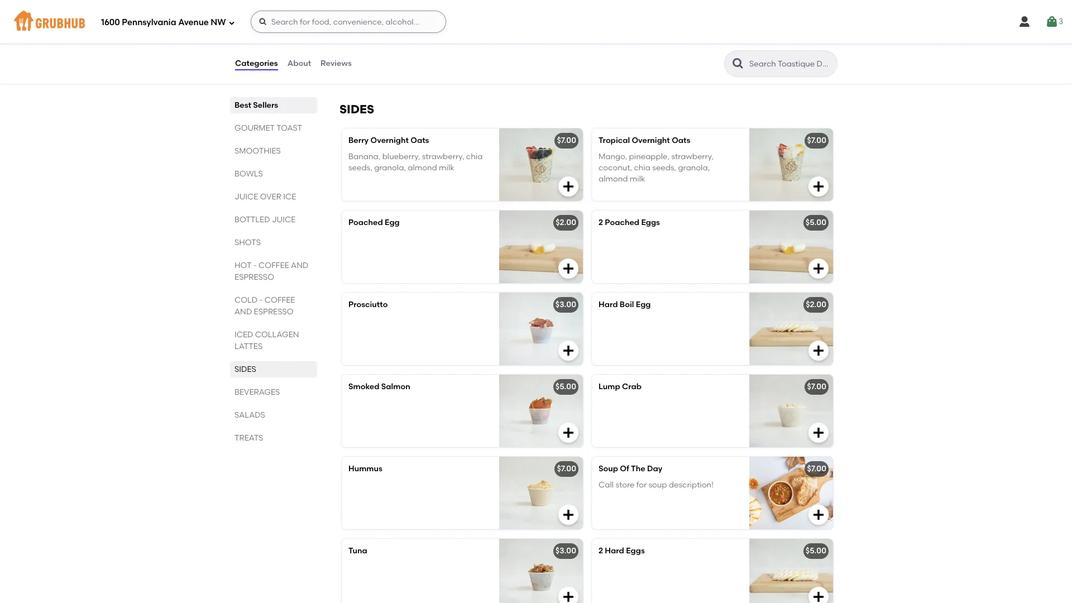 Task type: vqa. For each thing, say whether or not it's contained in the screenshot.
second Required from the top
no



Task type: describe. For each thing, give the bounding box(es) containing it.
2 poached from the left
[[605, 218, 639, 227]]

for
[[636, 480, 647, 489]]

soup
[[648, 480, 667, 489]]

ice
[[283, 192, 296, 202]]

2 hard eggs image
[[749, 539, 833, 603]]

smoothies tab
[[235, 145, 313, 157]]

3
[[1059, 17, 1063, 26]]

collagen
[[255, 330, 299, 339]]

overnight for pineapple,
[[632, 136, 670, 145]]

berry overnight oats
[[348, 136, 429, 145]]

oats for berry overnight oats
[[411, 136, 429, 145]]

over
[[260, 192, 281, 202]]

tuna
[[348, 546, 367, 556]]

2 hard eggs
[[599, 546, 645, 556]]

1600
[[101, 17, 120, 27]]

vital proteins collagen, turmeric chai spice, ginger, maple syrup, almond milk button
[[592, 6, 833, 79]]

lump
[[599, 382, 620, 392]]

coconut,
[[599, 163, 632, 172]]

hummus
[[348, 464, 382, 474]]

banana,
[[348, 152, 380, 161]]

svg image for '2 hard eggs' image
[[812, 590, 825, 603]]

and for cold - coffee and espresso
[[235, 307, 252, 317]]

almond inside mango, pineapple, strawberry, coconut, chia seeds, granola, almond milk
[[599, 174, 628, 184]]

sellers
[[253, 101, 278, 110]]

pineapple,
[[629, 152, 670, 161]]

svg image for 'berry overnight oats' image
[[562, 180, 575, 193]]

soup
[[599, 464, 618, 474]]

0 vertical spatial sides
[[339, 102, 374, 116]]

lump crab image
[[749, 375, 833, 447]]

2 poached eggs
[[599, 218, 660, 227]]

juice inside tab
[[235, 192, 258, 202]]

(if
[[459, 41, 467, 50]]

about
[[287, 59, 311, 68]]

poached egg
[[348, 218, 400, 227]]

juice over ice tab
[[235, 191, 313, 203]]

svg image for poached egg
[[562, 262, 575, 275]]

ginger,
[[623, 41, 648, 50]]

juice over ice
[[235, 192, 296, 202]]

1 poached from the left
[[348, 218, 383, 227]]

description!
[[669, 480, 713, 489]]

hummus image
[[499, 457, 583, 529]]

bottled juice
[[235, 215, 296, 224]]

milk inside the banana, blueberry, strawberry, chia seeds, granola, almond milk
[[439, 163, 454, 172]]

smoked
[[348, 382, 379, 392]]

eggs for 2 hard eggs
[[626, 546, 645, 556]]

tuna image
[[499, 539, 583, 603]]

$3.00 for hard boil egg
[[555, 300, 576, 309]]

bottled juice tab
[[235, 214, 313, 226]]

almond inside 'vital proteins collagen, turmeric chai spice, ginger, maple syrup, almond milk'
[[701, 41, 730, 50]]

milk inside 'vital proteins collagen, turmeric chai spice, ginger, maple syrup, almond milk'
[[599, 52, 614, 62]]

milk inside mango, pineapple, strawberry, coconut, chia seeds, granola, almond milk
[[630, 174, 645, 184]]

categories
[[235, 59, 278, 68]]

mango,
[[599, 152, 627, 161]]

sides tab
[[235, 363, 313, 375]]

shots tab
[[235, 237, 313, 248]]

tropical
[[599, 136, 630, 145]]

svg image for the soup of the day image at the bottom right of page
[[812, 508, 825, 522]]

matcha latte image
[[499, 6, 583, 79]]

matcha
[[400, 29, 430, 39]]

store
[[616, 480, 634, 489]]

milk,
[[380, 41, 397, 50]]

svg image for hummus image
[[562, 508, 575, 522]]

svg image inside 3 button
[[1045, 15, 1059, 28]]

blueberry,
[[382, 152, 420, 161]]

turmeric
[[687, 29, 719, 39]]

reviews
[[321, 59, 352, 68]]

beverages
[[235, 387, 280, 397]]

overnight for blueberry,
[[370, 136, 409, 145]]

cold - coffee and espresso tab
[[235, 294, 313, 318]]

categories button
[[235, 44, 278, 84]]

$5.00 for smoked salmon
[[555, 382, 576, 392]]

0 vertical spatial hard
[[599, 300, 618, 309]]

beverages tab
[[235, 386, 313, 398]]

shots
[[235, 238, 261, 247]]

strawberry, for granola,
[[671, 152, 714, 161]]

berry
[[348, 136, 369, 145]]

berry overnight oats image
[[499, 129, 583, 201]]

- for cold
[[259, 295, 263, 305]]

svg image for tropical overnight oats image
[[812, 180, 825, 193]]

Search for food, convenience, alcohol... search field
[[251, 11, 446, 33]]

main navigation navigation
[[0, 0, 1072, 44]]

lattes
[[235, 342, 263, 351]]

granola, inside mango, pineapple, strawberry, coconut, chia seeds, granola, almond milk
[[678, 163, 710, 172]]

$5.00 for 2 poached eggs
[[806, 218, 826, 227]]

of
[[620, 464, 629, 474]]

1600 pennsylvania avenue nw
[[101, 17, 226, 27]]

Search Toastique Dupont Circle search field
[[748, 59, 834, 69]]

hard boil egg
[[599, 300, 651, 309]]

requested)
[[348, 52, 390, 62]]

cold - coffee and espresso
[[235, 295, 295, 317]]

proteins for spice,
[[617, 29, 648, 39]]

tropical overnight oats
[[599, 136, 690, 145]]

or
[[424, 41, 432, 50]]

toast
[[277, 123, 302, 133]]

lump crab
[[599, 382, 642, 392]]

svg image for 2 poached eggs
[[812, 262, 825, 275]]

2 for 2 poached eggs
[[599, 218, 603, 227]]

collagen, inside 'vital proteins collagen, turmeric chai spice, ginger, maple syrup, almond milk'
[[650, 29, 685, 39]]

$2.00 for hard boil egg
[[806, 300, 826, 309]]

pennsylvania
[[122, 17, 176, 27]]



Task type: locate. For each thing, give the bounding box(es) containing it.
proteins
[[367, 29, 398, 39], [617, 29, 648, 39]]

almond inside vital proteins matcha collagen, almond milk, honey or agave (if requested)
[[348, 41, 378, 50]]

$7.00 for banana, blueberry, strawberry, chia seeds, granola, almond milk
[[557, 136, 576, 145]]

banana, blueberry, strawberry, chia seeds, granola, almond milk
[[348, 152, 483, 172]]

- right cold
[[259, 295, 263, 305]]

1 vertical spatial coffee
[[265, 295, 295, 305]]

1 horizontal spatial collagen,
[[650, 29, 685, 39]]

best sellers
[[235, 101, 278, 110]]

1 horizontal spatial poached
[[605, 218, 639, 227]]

egg
[[385, 218, 400, 227], [636, 300, 651, 309]]

1 vertical spatial juice
[[272, 215, 296, 224]]

smoked salmon image
[[499, 375, 583, 447]]

-
[[253, 261, 257, 270], [259, 295, 263, 305]]

juice
[[235, 192, 258, 202], [272, 215, 296, 224]]

almond inside the banana, blueberry, strawberry, chia seeds, granola, almond milk
[[408, 163, 437, 172]]

chai
[[721, 29, 737, 39]]

and
[[291, 261, 308, 270], [235, 307, 252, 317]]

1 $3.00 from the top
[[555, 300, 576, 309]]

hot
[[235, 261, 251, 270]]

milk
[[599, 52, 614, 62], [439, 163, 454, 172], [630, 174, 645, 184]]

crab
[[622, 382, 642, 392]]

seeds, inside the banana, blueberry, strawberry, chia seeds, granola, almond milk
[[348, 163, 372, 172]]

mango, pineapple, strawberry, coconut, chia seeds, granola, almond milk
[[599, 152, 714, 184]]

vital inside vital proteins matcha collagen, almond milk, honey or agave (if requested)
[[348, 29, 365, 39]]

1 horizontal spatial chia
[[634, 163, 650, 172]]

vital down matcha
[[348, 29, 365, 39]]

- right the hot
[[253, 261, 257, 270]]

treats
[[235, 433, 263, 443]]

espresso inside hot - coffee and espresso
[[235, 272, 274, 282]]

$2.00
[[556, 218, 576, 227], [806, 300, 826, 309]]

treats tab
[[235, 432, 313, 444]]

day
[[647, 464, 662, 474]]

vital
[[348, 29, 365, 39], [599, 29, 616, 39]]

collagen, up maple
[[650, 29, 685, 39]]

0 horizontal spatial sides
[[235, 365, 256, 374]]

almond down turmeric
[[701, 41, 730, 50]]

sides down lattes
[[235, 365, 256, 374]]

eggs
[[641, 218, 660, 227], [626, 546, 645, 556]]

0 vertical spatial egg
[[385, 218, 400, 227]]

2 seeds, from the left
[[652, 163, 676, 172]]

espresso inside cold - coffee and espresso
[[254, 307, 293, 317]]

hard boil egg image
[[749, 293, 833, 365]]

collagen,
[[432, 29, 467, 39], [650, 29, 685, 39]]

collagen, inside vital proteins matcha collagen, almond milk, honey or agave (if requested)
[[432, 29, 467, 39]]

coffee inside hot - coffee and espresso
[[259, 261, 289, 270]]

$7.00
[[557, 136, 576, 145], [807, 136, 826, 145], [807, 382, 826, 392], [557, 464, 576, 474], [807, 464, 826, 474]]

proteins up milk,
[[367, 29, 398, 39]]

seeds,
[[348, 163, 372, 172], [652, 163, 676, 172]]

sides
[[339, 102, 374, 116], [235, 365, 256, 374]]

smoked salmon
[[348, 382, 410, 392]]

0 horizontal spatial poached
[[348, 218, 383, 227]]

honey
[[399, 41, 422, 50]]

about button
[[287, 44, 312, 84]]

0 horizontal spatial seeds,
[[348, 163, 372, 172]]

0 horizontal spatial juice
[[235, 192, 258, 202]]

reviews button
[[320, 44, 352, 84]]

overnight up pineapple,
[[632, 136, 670, 145]]

espresso for hot
[[235, 272, 274, 282]]

salads tab
[[235, 409, 313, 421]]

0 horizontal spatial collagen,
[[432, 29, 467, 39]]

0 vertical spatial juice
[[235, 192, 258, 202]]

gourmet
[[235, 123, 275, 133]]

eggs for 2 poached eggs
[[641, 218, 660, 227]]

proteins up ginger,
[[617, 29, 648, 39]]

call store for soup description!
[[599, 480, 713, 489]]

strawberry, inside mango, pineapple, strawberry, coconut, chia seeds, granola, almond milk
[[671, 152, 714, 161]]

2 overnight from the left
[[632, 136, 670, 145]]

0 vertical spatial and
[[291, 261, 308, 270]]

1 2 from the top
[[599, 218, 603, 227]]

and inside cold - coffee and espresso
[[235, 307, 252, 317]]

svg image for prosciutto image
[[562, 344, 575, 358]]

and for hot - coffee and espresso
[[291, 261, 308, 270]]

agave
[[433, 41, 458, 50]]

chia inside the banana, blueberry, strawberry, chia seeds, granola, almond milk
[[466, 152, 483, 161]]

vital proteins matcha collagen, almond milk, honey or agave (if requested)
[[348, 29, 467, 62]]

0 vertical spatial eggs
[[641, 218, 660, 227]]

1 horizontal spatial strawberry,
[[671, 152, 714, 161]]

0 horizontal spatial $2.00
[[556, 218, 576, 227]]

1 horizontal spatial juice
[[272, 215, 296, 224]]

vital inside 'vital proteins collagen, turmeric chai spice, ginger, maple syrup, almond milk'
[[599, 29, 616, 39]]

$3.00 for 2 hard eggs
[[555, 546, 576, 556]]

0 horizontal spatial strawberry,
[[422, 152, 464, 161]]

seeds, inside mango, pineapple, strawberry, coconut, chia seeds, granola, almond milk
[[652, 163, 676, 172]]

0 vertical spatial -
[[253, 261, 257, 270]]

2 collagen, from the left
[[650, 29, 685, 39]]

2 poached eggs image
[[749, 211, 833, 283]]

vital proteins collagen, turmeric chai spice, ginger, maple syrup, almond milk
[[599, 29, 737, 62]]

smoothies
[[235, 146, 281, 156]]

sides up berry at left
[[339, 102, 374, 116]]

strawberry, right pineapple,
[[671, 152, 714, 161]]

nw
[[211, 17, 226, 27]]

0 horizontal spatial overnight
[[370, 136, 409, 145]]

0 horizontal spatial and
[[235, 307, 252, 317]]

1 strawberry, from the left
[[422, 152, 464, 161]]

2 vital from the left
[[599, 29, 616, 39]]

and down shots tab
[[291, 261, 308, 270]]

$7.00 for mango, pineapple, strawberry, coconut, chia seeds, granola, almond milk
[[807, 136, 826, 145]]

almond down the coconut,
[[599, 174, 628, 184]]

soup of the day image
[[749, 457, 833, 529]]

coffee down hot - coffee and espresso tab
[[265, 295, 295, 305]]

1 vertical spatial hard
[[605, 546, 624, 556]]

and inside hot - coffee and espresso
[[291, 261, 308, 270]]

espresso for cold
[[254, 307, 293, 317]]

0 horizontal spatial chia
[[466, 152, 483, 161]]

matcha
[[348, 14, 378, 23]]

proteins for milk,
[[367, 29, 398, 39]]

0 vertical spatial chia
[[466, 152, 483, 161]]

1 vertical spatial eggs
[[626, 546, 645, 556]]

strawberry, for almond
[[422, 152, 464, 161]]

collagen, up agave
[[432, 29, 467, 39]]

sides inside tab
[[235, 365, 256, 374]]

1 horizontal spatial egg
[[636, 300, 651, 309]]

0 vertical spatial 2
[[599, 218, 603, 227]]

2 vertical spatial milk
[[630, 174, 645, 184]]

0 vertical spatial $5.00
[[806, 218, 826, 227]]

0 horizontal spatial milk
[[439, 163, 454, 172]]

1 oats from the left
[[411, 136, 429, 145]]

juice inside tab
[[272, 215, 296, 224]]

oats up the banana, blueberry, strawberry, chia seeds, granola, almond milk
[[411, 136, 429, 145]]

coffee inside cold - coffee and espresso
[[265, 295, 295, 305]]

granola,
[[374, 163, 406, 172], [678, 163, 710, 172]]

espresso down the hot
[[235, 272, 274, 282]]

seeds, down banana,
[[348, 163, 372, 172]]

1 overnight from the left
[[370, 136, 409, 145]]

bowls tab
[[235, 168, 313, 180]]

1 horizontal spatial granola,
[[678, 163, 710, 172]]

1 horizontal spatial vital
[[599, 29, 616, 39]]

iced collagen lattes
[[235, 330, 299, 351]]

salads
[[235, 410, 265, 420]]

coffee down shots tab
[[259, 261, 289, 270]]

2 granola, from the left
[[678, 163, 710, 172]]

and down cold
[[235, 307, 252, 317]]

almond
[[348, 41, 378, 50], [701, 41, 730, 50], [408, 163, 437, 172], [599, 174, 628, 184]]

1 horizontal spatial sides
[[339, 102, 374, 116]]

1 proteins from the left
[[367, 29, 398, 39]]

2 proteins from the left
[[617, 29, 648, 39]]

1 vertical spatial $5.00
[[555, 382, 576, 392]]

- inside hot - coffee and espresso
[[253, 261, 257, 270]]

vital for vital proteins collagen, turmeric chai spice, ginger, maple syrup, almond milk
[[599, 29, 616, 39]]

1 vertical spatial milk
[[439, 163, 454, 172]]

espresso
[[235, 272, 274, 282], [254, 307, 293, 317]]

3 button
[[1045, 12, 1063, 32]]

almond up 'requested)'
[[348, 41, 378, 50]]

$7.00 for call store for soup description!
[[807, 464, 826, 474]]

prosciutto image
[[499, 293, 583, 365]]

0 horizontal spatial vital
[[348, 29, 365, 39]]

vital up "spice,"
[[599, 29, 616, 39]]

almond down blueberry,
[[408, 163, 437, 172]]

gourmet toast
[[235, 123, 302, 133]]

bottled
[[235, 215, 270, 224]]

1 horizontal spatial seeds,
[[652, 163, 676, 172]]

2 for 2 hard eggs
[[599, 546, 603, 556]]

- inside cold - coffee and espresso
[[259, 295, 263, 305]]

gourmet toast tab
[[235, 122, 313, 134]]

1 seeds, from the left
[[348, 163, 372, 172]]

1 vertical spatial and
[[235, 307, 252, 317]]

prosciutto
[[348, 300, 388, 309]]

latte
[[380, 14, 400, 23]]

strawberry,
[[422, 152, 464, 161], [671, 152, 714, 161]]

hot - coffee and espresso tab
[[235, 260, 313, 283]]

granola, inside the banana, blueberry, strawberry, chia seeds, granola, almond milk
[[374, 163, 406, 172]]

1 horizontal spatial overnight
[[632, 136, 670, 145]]

iced
[[235, 330, 253, 339]]

oats up mango, pineapple, strawberry, coconut, chia seeds, granola, almond milk on the top of the page
[[672, 136, 690, 145]]

spice,
[[599, 41, 621, 50]]

juice down bowls
[[235, 192, 258, 202]]

1 vertical spatial 2
[[599, 546, 603, 556]]

0 horizontal spatial -
[[253, 261, 257, 270]]

best sellers tab
[[235, 99, 313, 111]]

coffee for hot
[[259, 261, 289, 270]]

poached egg image
[[499, 211, 583, 283]]

vital for vital proteins matcha collagen, almond milk, honey or agave (if requested)
[[348, 29, 365, 39]]

espresso up collagen
[[254, 307, 293, 317]]

maple
[[650, 41, 675, 50]]

call
[[599, 480, 614, 489]]

0 vertical spatial coffee
[[259, 261, 289, 270]]

juice down ice
[[272, 215, 296, 224]]

0 horizontal spatial egg
[[385, 218, 400, 227]]

0 vertical spatial milk
[[599, 52, 614, 62]]

1 vertical spatial espresso
[[254, 307, 293, 317]]

turmeric latte image
[[749, 6, 833, 79]]

strawberry, inside the banana, blueberry, strawberry, chia seeds, granola, almond milk
[[422, 152, 464, 161]]

svg image for lump crab image
[[812, 426, 825, 440]]

tropical overnight oats image
[[749, 129, 833, 201]]

svg image for vital proteins collagen, turmeric chai spice, ginger, maple syrup, almond milk
[[812, 58, 825, 71]]

svg image
[[1018, 15, 1031, 28], [258, 17, 267, 26], [562, 180, 575, 193], [812, 180, 825, 193], [562, 344, 575, 358], [562, 426, 575, 440], [812, 426, 825, 440], [562, 508, 575, 522], [812, 508, 825, 522], [562, 590, 575, 603], [812, 590, 825, 603]]

$5.00 for 2 hard eggs
[[806, 546, 826, 556]]

1 vital from the left
[[348, 29, 365, 39]]

soup of the day
[[599, 464, 662, 474]]

0 horizontal spatial proteins
[[367, 29, 398, 39]]

bowls
[[235, 169, 263, 179]]

svg image for smoked salmon image
[[562, 426, 575, 440]]

chia inside mango, pineapple, strawberry, coconut, chia seeds, granola, almond milk
[[634, 163, 650, 172]]

avenue
[[178, 17, 209, 27]]

hot - coffee and espresso
[[235, 261, 308, 282]]

boil
[[620, 300, 634, 309]]

1 vertical spatial -
[[259, 295, 263, 305]]

seeds, down pineapple,
[[652, 163, 676, 172]]

$5.00
[[806, 218, 826, 227], [555, 382, 576, 392], [806, 546, 826, 556]]

oats
[[411, 136, 429, 145], [672, 136, 690, 145]]

1 vertical spatial chia
[[634, 163, 650, 172]]

1 horizontal spatial $2.00
[[806, 300, 826, 309]]

cold
[[235, 295, 257, 305]]

2 strawberry, from the left
[[671, 152, 714, 161]]

0 vertical spatial $2.00
[[556, 218, 576, 227]]

overnight
[[370, 136, 409, 145], [632, 136, 670, 145]]

2 vertical spatial $5.00
[[806, 546, 826, 556]]

0 vertical spatial $3.00
[[555, 300, 576, 309]]

syrup,
[[677, 41, 699, 50]]

coffee for cold
[[265, 295, 295, 305]]

chia
[[466, 152, 483, 161], [634, 163, 650, 172]]

proteins inside vital proteins matcha collagen, almond milk, honey or agave (if requested)
[[367, 29, 398, 39]]

coffee
[[259, 261, 289, 270], [265, 295, 295, 305]]

1 horizontal spatial oats
[[672, 136, 690, 145]]

2 $3.00 from the top
[[555, 546, 576, 556]]

2 2 from the top
[[599, 546, 603, 556]]

best
[[235, 101, 251, 110]]

- for hot
[[253, 261, 257, 270]]

$3.00
[[555, 300, 576, 309], [555, 546, 576, 556]]

1 collagen, from the left
[[432, 29, 467, 39]]

svg image for hard boil egg
[[812, 344, 825, 358]]

$2.00 for poached egg
[[556, 218, 576, 227]]

matcha latte
[[348, 14, 400, 23]]

oats for tropical overnight oats
[[672, 136, 690, 145]]

0 horizontal spatial granola,
[[374, 163, 406, 172]]

1 horizontal spatial and
[[291, 261, 308, 270]]

0 vertical spatial espresso
[[235, 272, 274, 282]]

2
[[599, 218, 603, 227], [599, 546, 603, 556]]

svg image
[[1045, 15, 1059, 28], [228, 19, 235, 26], [812, 58, 825, 71], [562, 262, 575, 275], [812, 262, 825, 275], [812, 344, 825, 358]]

the
[[631, 464, 645, 474]]

1 horizontal spatial -
[[259, 295, 263, 305]]

2 horizontal spatial milk
[[630, 174, 645, 184]]

strawberry, right blueberry,
[[422, 152, 464, 161]]

salmon
[[381, 382, 410, 392]]

1 vertical spatial sides
[[235, 365, 256, 374]]

0 horizontal spatial oats
[[411, 136, 429, 145]]

1 horizontal spatial proteins
[[617, 29, 648, 39]]

overnight up blueberry,
[[370, 136, 409, 145]]

svg image for tuna image
[[562, 590, 575, 603]]

1 horizontal spatial milk
[[599, 52, 614, 62]]

1 vertical spatial egg
[[636, 300, 651, 309]]

iced collagen lattes tab
[[235, 329, 313, 352]]

1 vertical spatial $2.00
[[806, 300, 826, 309]]

search icon image
[[731, 57, 745, 70]]

2 oats from the left
[[672, 136, 690, 145]]

1 granola, from the left
[[374, 163, 406, 172]]

1 vertical spatial $3.00
[[555, 546, 576, 556]]

proteins inside 'vital proteins collagen, turmeric chai spice, ginger, maple syrup, almond milk'
[[617, 29, 648, 39]]



